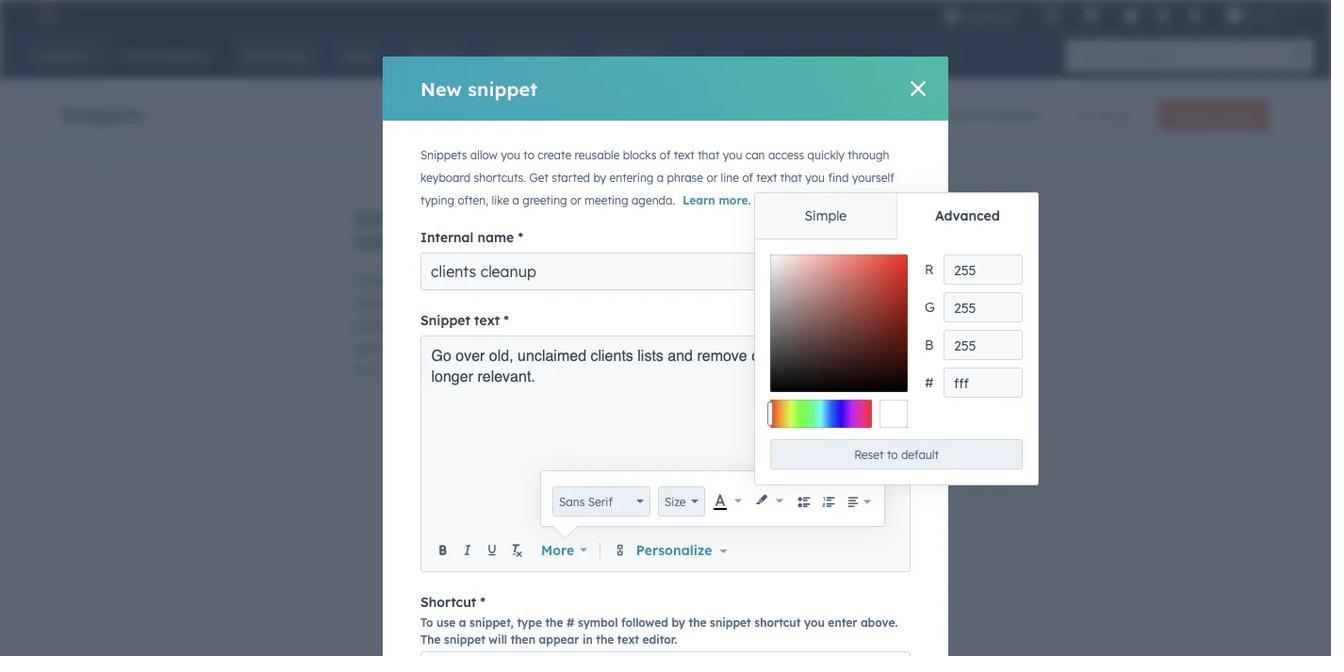 Task type: locate. For each thing, give the bounding box(es) containing it.
to right the reset
[[887, 447, 898, 461]]

shortcut
[[754, 615, 801, 629]]

your up sent
[[478, 272, 506, 288]]

that for ones
[[788, 346, 814, 364]]

notes down responses
[[354, 317, 389, 333]]

2 horizontal spatial of
[[959, 107, 972, 123]]

and inside go over old, unclaimed clients lists and remove ones that are no longer relevant.
[[668, 346, 693, 364]]

the inside create shortcuts to your most common responses in emails sent to prospects and notes logged in your crm. quickly send emails and log notes without having to type the same thing over and over.
[[354, 362, 374, 379]]

close image
[[911, 81, 926, 96]]

2 horizontal spatial in
[[582, 632, 593, 646]]

by up editor.
[[672, 615, 685, 629]]

1 horizontal spatial emails
[[435, 294, 475, 311]]

over
[[456, 346, 485, 364], [451, 362, 478, 379]]

in inside shortcut to use a snippet, type the # symbol followed by the snippet shortcut you enter above. the snippet will then appear in the text editor.
[[582, 632, 593, 646]]

snippet down search hubspot search field
[[1213, 108, 1253, 122]]

lists
[[638, 346, 664, 364]]

2 vertical spatial that
[[788, 346, 814, 364]]

are
[[818, 346, 840, 364]]

snippet text
[[420, 312, 500, 329]]

in
[[420, 294, 431, 311], [439, 317, 450, 333], [582, 632, 593, 646]]

1 horizontal spatial by
[[672, 615, 685, 629]]

to
[[420, 615, 433, 629]]

1 horizontal spatial in
[[439, 317, 450, 333]]

notes down "snippet text"
[[449, 339, 483, 356]]

emails
[[527, 206, 589, 230], [435, 294, 475, 311], [354, 339, 395, 356]]

#
[[925, 374, 934, 391], [567, 615, 574, 629]]

r
[[925, 261, 934, 278]]

quickly
[[521, 317, 566, 333]]

a right use
[[459, 615, 466, 629]]

None text field
[[944, 292, 1023, 322], [944, 368, 1023, 398], [944, 292, 1023, 322], [944, 368, 1023, 398]]

new up keyboard
[[420, 77, 462, 100]]

that up phrase in the right of the page
[[698, 148, 720, 162]]

new snippet dialog
[[383, 57, 948, 656]]

snippet
[[468, 77, 537, 100], [1213, 108, 1253, 122], [710, 615, 751, 629], [444, 632, 485, 646]]

reset to default
[[854, 447, 939, 461]]

menu containing funky
[[930, 0, 1308, 30]]

text inside shortcut to use a snippet, type the # symbol followed by the snippet shortcut you enter above. the snippet will then appear in the text editor.
[[617, 632, 639, 646]]

snippets inside banner
[[62, 102, 144, 126]]

text up phrase in the right of the page
[[674, 148, 695, 162]]

snippets for snippets allow you to create reusable blocks of text that you can access quickly through keyboard shortcuts. get started by entering a phrase or line of text that you find yourself typing often, like a greeting or meeting agenda.
[[420, 148, 467, 162]]

or down started at the top left
[[570, 193, 581, 207]]

by inside shortcut to use a snippet, type the # symbol followed by the snippet shortcut you enter above. the snippet will then appear in the text editor.
[[672, 615, 685, 629]]

5
[[976, 107, 983, 123]]

symbol
[[578, 615, 618, 629]]

1 vertical spatial snippets
[[420, 148, 467, 162]]

you
[[501, 148, 520, 162], [723, 148, 742, 162], [805, 171, 825, 185], [804, 615, 825, 629]]

0 vertical spatial a
[[657, 171, 664, 185]]

0 horizontal spatial by
[[593, 171, 606, 185]]

snippet,
[[470, 615, 514, 629]]

log
[[426, 339, 445, 356]]

tab panel
[[755, 239, 1038, 485]]

1 vertical spatial new
[[1073, 108, 1097, 122]]

in up log
[[439, 317, 450, 333]]

enter
[[828, 615, 857, 629]]

by down reusable
[[593, 171, 606, 185]]

of right blocks
[[660, 148, 671, 162]]

None text field
[[944, 255, 1023, 285], [944, 330, 1023, 360], [944, 255, 1023, 285], [944, 330, 1023, 360]]

over right thing
[[451, 362, 478, 379]]

sans serif
[[559, 494, 613, 509]]

1 horizontal spatial #
[[925, 374, 934, 391]]

0 vertical spatial new
[[420, 77, 462, 100]]

0 vertical spatial by
[[593, 171, 606, 185]]

0 horizontal spatial #
[[567, 615, 574, 629]]

new left folder at top right
[[1073, 108, 1097, 122]]

over up longer
[[456, 346, 485, 364]]

clients
[[591, 346, 633, 364]]

link opens in a new window image
[[754, 193, 765, 210], [754, 196, 765, 207]]

0 vertical spatial of
[[959, 107, 972, 123]]

0 vertical spatial emails
[[527, 206, 589, 230]]

new
[[420, 77, 462, 100], [1073, 108, 1097, 122]]

text down can at the top right
[[756, 171, 777, 185]]

0 vertical spatial notes
[[421, 230, 473, 254]]

settings image
[[1154, 8, 1171, 25]]

1 vertical spatial type
[[517, 615, 542, 629]]

snippets
[[62, 102, 144, 126], [420, 148, 467, 162]]

tab panel containing r
[[755, 239, 1038, 485]]

1 vertical spatial that
[[780, 171, 802, 185]]

1 horizontal spatial snippets
[[420, 148, 467, 162]]

1 vertical spatial by
[[672, 615, 685, 629]]

your down sent
[[454, 317, 482, 333]]

create down search hubspot search field
[[1175, 108, 1210, 122]]

of left 5 at the top right of the page
[[959, 107, 972, 123]]

and
[[594, 206, 631, 230], [591, 294, 615, 311], [398, 339, 422, 356], [668, 346, 693, 364], [482, 362, 506, 379]]

by inside snippets allow you to create reusable blocks of text that you can access quickly through keyboard shortcuts. get started by entering a phrase or line of text that you find yourself typing often, like a greeting or meeting agenda.
[[593, 171, 606, 185]]

create for create snippet
[[1175, 108, 1210, 122]]

0 horizontal spatial snippets
[[62, 102, 144, 126]]

advanced
[[935, 207, 1000, 224]]

snippet left shortcut
[[710, 615, 751, 629]]

2 vertical spatial a
[[459, 615, 466, 629]]

0 vertical spatial or
[[707, 171, 718, 185]]

0 vertical spatial snippets
[[62, 102, 144, 126]]

the up appear
[[545, 615, 563, 629]]

that down access
[[780, 171, 802, 185]]

in down shortcuts
[[420, 294, 431, 311]]

0 horizontal spatial new
[[420, 77, 462, 100]]

to right shortcuts
[[461, 272, 474, 288]]

2 vertical spatial in
[[582, 632, 593, 646]]

to
[[523, 148, 534, 162], [461, 272, 474, 288], [509, 294, 522, 311], [583, 339, 596, 356], [887, 447, 898, 461]]

emails up "snippet text"
[[435, 294, 475, 311]]

2 horizontal spatial a
[[657, 171, 664, 185]]

internal name
[[420, 229, 514, 246]]

2 vertical spatial of
[[742, 171, 753, 185]]

1 horizontal spatial of
[[742, 171, 753, 185]]

that left are
[[788, 346, 814, 364]]

0 vertical spatial type
[[600, 339, 627, 356]]

Go over old, unclaimed clients lists and remove ones that are no longer relevant. text field
[[431, 345, 900, 534]]

get
[[529, 171, 548, 185]]

0 of 5 created
[[948, 107, 1035, 123]]

1 horizontal spatial type
[[600, 339, 627, 356]]

to up get
[[523, 148, 534, 162]]

of
[[959, 107, 972, 123], [660, 148, 671, 162], [742, 171, 753, 185]]

type up then
[[517, 615, 542, 629]]

or left line
[[707, 171, 718, 185]]

default
[[901, 447, 939, 461]]

the left same
[[354, 362, 374, 379]]

your
[[478, 272, 506, 288], [454, 317, 482, 333]]

marketplaces image
[[1083, 8, 1100, 25]]

shortcuts
[[400, 272, 458, 288]]

0 horizontal spatial of
[[660, 148, 671, 162]]

you up shortcuts.
[[501, 148, 520, 162]]

2 horizontal spatial emails
[[527, 206, 589, 230]]

text down sent
[[474, 312, 500, 329]]

appear
[[539, 632, 579, 646]]

emails up same
[[354, 339, 395, 356]]

prospects
[[526, 294, 587, 311]]

text
[[674, 148, 695, 162], [756, 171, 777, 185], [474, 312, 500, 329], [617, 632, 639, 646]]

size
[[665, 494, 686, 509]]

more.
[[719, 193, 751, 207]]

often,
[[458, 193, 488, 207]]

# up appear
[[567, 615, 574, 629]]

sans
[[559, 494, 585, 509]]

1 link opens in a new window image from the top
[[754, 193, 765, 210]]

1 vertical spatial of
[[660, 148, 671, 162]]

taking
[[354, 230, 416, 254]]

1 horizontal spatial new
[[1073, 108, 1097, 122]]

new inside button
[[1073, 108, 1097, 122]]

create up responses
[[354, 272, 396, 288]]

0 horizontal spatial emails
[[354, 339, 395, 356]]

1 vertical spatial emails
[[435, 294, 475, 311]]

emails inside save time writing emails and taking notes
[[527, 206, 589, 230]]

a up agenda.
[[657, 171, 664, 185]]

notes inside save time writing emails and taking notes
[[421, 230, 473, 254]]

0 horizontal spatial type
[[517, 615, 542, 629]]

find
[[828, 171, 849, 185]]

advanced link
[[896, 193, 1038, 239]]

1 vertical spatial create
[[354, 272, 396, 288]]

create inside button
[[1175, 108, 1210, 122]]

to inside snippets allow you to create reusable blocks of text that you can access quickly through keyboard shortcuts. get started by entering a phrase or line of text that you find yourself typing often, like a greeting or meeting agenda.
[[523, 148, 534, 162]]

snippet down use
[[444, 632, 485, 646]]

a inside shortcut to use a snippet, type the # symbol followed by the snippet shortcut you enter above. the snippet will then appear in the text editor.
[[459, 615, 466, 629]]

over inside go over old, unclaimed clients lists and remove ones that are no longer relevant.
[[456, 346, 485, 364]]

0 horizontal spatial a
[[459, 615, 466, 629]]

create
[[1175, 108, 1210, 122], [354, 272, 396, 288]]

like
[[492, 193, 509, 207]]

of right line
[[742, 171, 753, 185]]

line
[[721, 171, 739, 185]]

responses
[[354, 294, 417, 311]]

new inside dialog
[[420, 77, 462, 100]]

funky town image
[[1225, 7, 1242, 24]]

entering
[[610, 171, 654, 185]]

1 vertical spatial a
[[512, 193, 519, 207]]

reset
[[854, 447, 884, 461]]

0 vertical spatial that
[[698, 148, 720, 162]]

1 vertical spatial #
[[567, 615, 574, 629]]

that
[[698, 148, 720, 162], [780, 171, 802, 185], [788, 346, 814, 364]]

text down followed
[[617, 632, 639, 646]]

create inside create shortcuts to your most common responses in emails sent to prospects and notes logged in your crm. quickly send emails and log notes without having to type the same thing over and over.
[[354, 272, 396, 288]]

and left agenda.
[[594, 206, 631, 230]]

sans serif button
[[552, 486, 650, 517]]

type inside shortcut to use a snippet, type the # symbol followed by the snippet shortcut you enter above. the snippet will then appear in the text editor.
[[517, 615, 542, 629]]

type down send
[[600, 339, 627, 356]]

2 link opens in a new window image from the top
[[754, 196, 765, 207]]

help image
[[1123, 8, 1140, 25]]

logged
[[392, 317, 435, 333]]

create
[[538, 148, 571, 162]]

that inside go over old, unclaimed clients lists and remove ones that are no longer relevant.
[[788, 346, 814, 364]]

a right like
[[512, 193, 519, 207]]

0 horizontal spatial create
[[354, 272, 396, 288]]

menu
[[930, 0, 1308, 30]]

personalize
[[636, 542, 712, 558]]

0 vertical spatial in
[[420, 294, 431, 311]]

shortcut to use a snippet, type the # symbol followed by the snippet shortcut you enter above. the snippet will then appear in the text editor.
[[420, 594, 898, 646]]

0 vertical spatial create
[[1175, 108, 1210, 122]]

meeting
[[585, 193, 628, 207]]

help button
[[1115, 0, 1147, 30]]

menu item
[[1030, 0, 1034, 30]]

snippets inside snippets allow you to create reusable blocks of text that you can access quickly through keyboard shortcuts. get started by entering a phrase or line of text that you find yourself typing often, like a greeting or meeting agenda.
[[420, 148, 467, 162]]

0 horizontal spatial or
[[570, 193, 581, 207]]

notes up shortcuts
[[421, 230, 473, 254]]

new folder
[[1073, 108, 1131, 122]]

marketplaces button
[[1072, 0, 1111, 30]]

over inside create shortcuts to your most common responses in emails sent to prospects and notes logged in your crm. quickly send emails and log notes without having to type the same thing over and over.
[[451, 362, 478, 379]]

type
[[600, 339, 627, 356], [517, 615, 542, 629]]

in down symbol
[[582, 632, 593, 646]]

keyboard
[[420, 171, 471, 185]]

you left enter
[[804, 615, 825, 629]]

notifications button
[[1178, 0, 1210, 30]]

tab list
[[755, 193, 1038, 239]]

0 vertical spatial your
[[478, 272, 506, 288]]

# down b
[[925, 374, 934, 391]]

phrase
[[667, 171, 703, 185]]

snippet up "allow" on the top
[[468, 77, 537, 100]]

and right lists
[[668, 346, 693, 364]]

and down the logged
[[398, 339, 422, 356]]

tab list containing simple
[[755, 193, 1038, 239]]

by
[[593, 171, 606, 185], [672, 615, 685, 629]]

1 vertical spatial in
[[439, 317, 450, 333]]

then
[[511, 632, 535, 646]]

1 horizontal spatial create
[[1175, 108, 1210, 122]]

the down symbol
[[596, 632, 614, 646]]

emails down started at the top left
[[527, 206, 589, 230]]

the
[[420, 632, 441, 646]]

snippet inside button
[[1213, 108, 1253, 122]]

followed
[[621, 615, 668, 629]]



Task type: vqa. For each thing, say whether or not it's contained in the screenshot.
the left 'Snippets'
yes



Task type: describe. For each thing, give the bounding box(es) containing it.
send
[[570, 317, 600, 333]]

snippets banner
[[62, 94, 1269, 130]]

g
[[925, 299, 935, 315]]

agenda.
[[632, 193, 675, 207]]

common
[[544, 272, 599, 288]]

new for new snippet
[[420, 77, 462, 100]]

0 horizontal spatial in
[[420, 294, 431, 311]]

1 vertical spatial or
[[570, 193, 581, 207]]

settings link
[[1151, 5, 1175, 25]]

new folder button
[[1057, 100, 1147, 130]]

snippets for snippets
[[62, 102, 144, 126]]

editor.
[[642, 632, 677, 646]]

unclaimed
[[518, 346, 586, 364]]

1 vertical spatial notes
[[354, 317, 389, 333]]

folder
[[1100, 108, 1131, 122]]

create snippet button
[[1159, 100, 1269, 130]]

personalize button
[[632, 540, 731, 560]]

greeting
[[523, 193, 567, 207]]

created
[[987, 107, 1035, 123]]

funky
[[1246, 7, 1278, 23]]

Search HubSpot search field
[[1066, 40, 1297, 72]]

blocks
[[623, 148, 657, 162]]

will
[[489, 632, 507, 646]]

snippet
[[420, 312, 470, 329]]

search image
[[1292, 49, 1305, 62]]

link opens in a new window image inside learn more. link
[[754, 196, 765, 207]]

1 vertical spatial your
[[454, 317, 482, 333]]

new snippet
[[420, 77, 537, 100]]

to inside button
[[887, 447, 898, 461]]

notifications image
[[1186, 8, 1203, 25]]

typing
[[420, 193, 454, 207]]

you left find
[[805, 171, 825, 185]]

# inside shortcut to use a snippet, type the # symbol followed by the snippet shortcut you enter above. the snippet will then appear in the text editor.
[[567, 615, 574, 629]]

that for text
[[698, 148, 720, 162]]

you inside shortcut to use a snippet, type the # symbol followed by the snippet shortcut you enter above. the snippet will then appear in the text editor.
[[804, 615, 825, 629]]

and inside save time writing emails and taking notes
[[594, 206, 631, 230]]

1 horizontal spatial a
[[512, 193, 519, 207]]

longer
[[431, 367, 473, 385]]

most
[[509, 272, 541, 288]]

snippets allow you to create reusable blocks of text that you can access quickly through keyboard shortcuts. get started by entering a phrase or line of text that you find yourself typing often, like a greeting or meeting agenda.
[[420, 148, 894, 207]]

crm.
[[485, 317, 517, 333]]

name
[[477, 229, 514, 246]]

2 vertical spatial notes
[[449, 339, 483, 356]]

0
[[948, 107, 956, 123]]

to right sent
[[509, 294, 522, 311]]

learn more. link
[[683, 193, 768, 210]]

go
[[431, 346, 451, 364]]

serif
[[588, 494, 613, 509]]

reusable
[[575, 148, 620, 162]]

thing
[[416, 362, 448, 379]]

the right followed
[[689, 615, 707, 629]]

go over old, unclaimed clients lists and remove ones that are no longer relevant.
[[431, 346, 865, 385]]

over.
[[510, 362, 538, 379]]

of inside snippets banner
[[959, 107, 972, 123]]

Internal name text field
[[420, 253, 911, 290]]

without
[[487, 339, 534, 356]]

reset to default button
[[770, 439, 1023, 469]]

create shortcuts to your most common responses in emails sent to prospects and notes logged in your crm. quickly send emails and log notes without having to type the same thing over and over.
[[354, 272, 627, 379]]

started
[[552, 171, 590, 185]]

same
[[378, 362, 412, 379]]

more button
[[529, 541, 599, 560]]

internal
[[420, 229, 474, 246]]

search button
[[1282, 40, 1314, 72]]

sent
[[479, 294, 505, 311]]

create snippet
[[1175, 108, 1253, 122]]

save time writing emails and taking notes
[[354, 206, 631, 254]]

relevant.
[[477, 367, 535, 385]]

create for create shortcuts to your most common responses in emails sent to prospects and notes logged in your crm. quickly send emails and log notes without having to type the same thing over and over.
[[354, 272, 396, 288]]

new for new folder
[[1073, 108, 1097, 122]]

to down send
[[583, 339, 596, 356]]

through
[[848, 148, 889, 162]]

allow
[[470, 148, 498, 162]]

having
[[537, 339, 579, 356]]

no
[[844, 346, 861, 364]]

upgrade image
[[943, 8, 960, 25]]

1 horizontal spatial or
[[707, 171, 718, 185]]

and up send
[[591, 294, 615, 311]]

writing
[[454, 206, 521, 230]]

calling icon button
[[1036, 3, 1068, 28]]

more
[[541, 542, 574, 558]]

simple link
[[755, 193, 896, 239]]

hubspot link
[[23, 4, 71, 26]]

calling icon image
[[1043, 7, 1060, 24]]

upgrade
[[964, 9, 1017, 25]]

hubspot image
[[34, 4, 57, 26]]

can
[[746, 148, 765, 162]]

old,
[[489, 346, 513, 364]]

and down without
[[482, 362, 506, 379]]

you left can at the top right
[[723, 148, 742, 162]]

remove
[[697, 346, 747, 364]]

above.
[[861, 615, 898, 629]]

learn more.
[[683, 193, 751, 207]]

type inside create shortcuts to your most common responses in emails sent to prospects and notes logged in your crm. quickly send emails and log notes without having to type the same thing over and over.
[[600, 339, 627, 356]]

shortcuts.
[[474, 171, 526, 185]]

2 vertical spatial emails
[[354, 339, 395, 356]]

simple
[[805, 207, 847, 224]]

0 vertical spatial #
[[925, 374, 934, 391]]

learn
[[683, 193, 715, 207]]

quickly
[[807, 148, 845, 162]]

access
[[768, 148, 804, 162]]



